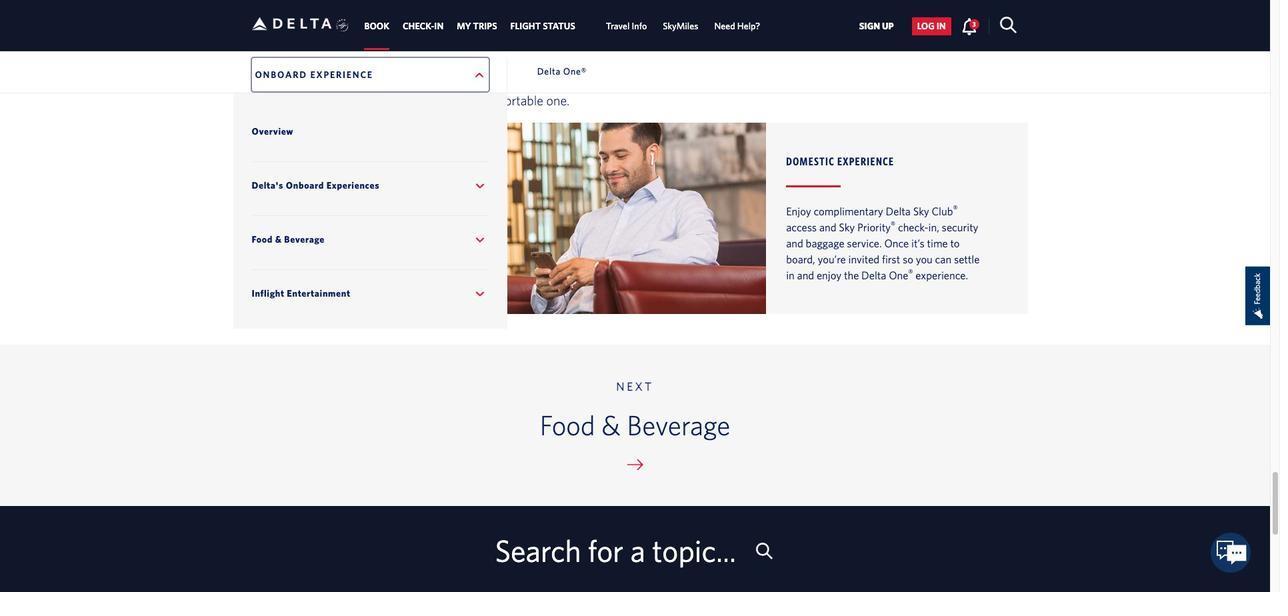Task type: vqa. For each thing, say whether or not it's contained in the screenshot.
the Shop
no



Task type: locate. For each thing, give the bounding box(es) containing it.
delta's onboard experiences
[[252, 180, 380, 191]]

domestic
[[543, 47, 595, 63]]

&
[[275, 234, 282, 245], [602, 409, 621, 441]]

access
[[786, 221, 817, 233]]

you inside 'check-in, security and baggage service. once it's time to board, you're invited first so you can settle in and enjoy the delta one'
[[916, 253, 933, 265]]

the up won't
[[347, 47, 365, 63]]

complimentary
[[814, 205, 884, 217]]

just
[[417, 70, 437, 85]]

delta inside 'check-in, security and baggage service. once it's time to board, you're invited first so you can settle in and enjoy the delta one'
[[862, 269, 887, 281]]

1 horizontal spatial experience
[[838, 155, 895, 167]]

0 vertical spatial ®
[[953, 203, 958, 213]]

tab list
[[358, 0, 769, 50]]

delta one®
[[537, 66, 587, 77]]

on left just
[[400, 70, 414, 85]]

® down so
[[909, 267, 913, 277]]

0 horizontal spatial you
[[319, 70, 339, 85]]

board,
[[670, 47, 704, 63], [786, 253, 815, 265]]

enjoy
[[534, 70, 564, 85], [817, 269, 842, 281]]

1 vertical spatial ®
[[891, 219, 896, 229]]

beverage up the inflight entertainment
[[284, 234, 325, 245]]

sky down the complimentary
[[839, 221, 855, 233]]

find
[[323, 47, 344, 63], [376, 70, 397, 85]]

overview link
[[252, 108, 489, 156]]

0 vertical spatial food
[[252, 234, 273, 245]]

and down access
[[786, 237, 804, 249]]

beverage
[[284, 234, 325, 245], [627, 409, 731, 441]]

1 horizontal spatial enjoy
[[817, 269, 842, 281]]

on
[[489, 47, 503, 63], [400, 70, 414, 85]]

find inside . on board, you'll experience a higher standard of flying with the must-haves you won't find on just any airline. you'll enjoy a 180-degree flat-bed seat, a dedicated flight attendant, and an assortment of special amenities to make your journey a comfortable one.
[[376, 70, 397, 85]]

board, down baggage
[[786, 253, 815, 265]]

status
[[543, 21, 575, 32]]

® inside ® experience.
[[909, 267, 913, 277]]

to down won't
[[349, 93, 360, 108]]

delta's
[[252, 180, 284, 191]]

1 vertical spatial experience
[[838, 155, 895, 167]]

inflight
[[252, 288, 285, 299]]

delta
[[368, 47, 398, 63], [537, 66, 561, 77], [886, 205, 911, 217], [862, 269, 887, 281]]

1 vertical spatial board,
[[786, 253, 815, 265]]

1 vertical spatial of
[[979, 70, 989, 85]]

you inside . on board, you'll experience a higher standard of flying with the must-haves you won't find on just any airline. you'll enjoy a 180-degree flat-bed seat, a dedicated flight attendant, and an assortment of special amenities to make your journey a comfortable one.
[[319, 70, 339, 85]]

enjoy down you're
[[817, 269, 842, 281]]

journey
[[424, 93, 465, 108]]

1 horizontal spatial you
[[916, 253, 933, 265]]

0 vertical spatial you
[[319, 70, 339, 85]]

experience
[[310, 69, 373, 80], [838, 155, 895, 167]]

delta up check-
[[886, 205, 911, 217]]

experience for domestic experience
[[838, 155, 895, 167]]

and down baggage
[[797, 269, 814, 281]]

a right for
[[631, 533, 646, 568]]

can right you
[[276, 47, 295, 63]]

0 vertical spatial can
[[276, 47, 295, 63]]

& up inflight
[[275, 234, 282, 245]]

main content
[[0, 0, 1270, 345]]

onboard down you
[[255, 69, 307, 80]]

1 vertical spatial on
[[400, 70, 414, 85]]

select
[[506, 47, 540, 63]]

1 vertical spatial find
[[376, 70, 397, 85]]

food & beverage down next at bottom
[[540, 409, 731, 441]]

0 vertical spatial enjoy
[[534, 70, 564, 85]]

and inside access and sky priority ®
[[820, 221, 837, 233]]

1 horizontal spatial beverage
[[627, 409, 731, 441]]

0 horizontal spatial the
[[347, 47, 365, 63]]

bed
[[665, 70, 685, 85]]

delta inside enjoy complimentary delta sky club ®
[[886, 205, 911, 217]]

experience up enjoy complimentary delta sky club ®
[[838, 155, 895, 167]]

1 horizontal spatial food
[[540, 409, 595, 441]]

1 horizontal spatial food & beverage
[[540, 409, 731, 441]]

on left select
[[489, 47, 503, 63]]

1 vertical spatial onboard
[[286, 180, 324, 191]]

sign up link
[[854, 17, 899, 35]]

next
[[616, 379, 654, 393]]

experience for onboard experience
[[310, 69, 373, 80]]

an
[[897, 70, 910, 85]]

experience inside onboard experience dropdown button
[[310, 69, 373, 80]]

0 vertical spatial sky
[[913, 205, 929, 217]]

for
[[588, 533, 624, 568]]

experience
[[739, 47, 799, 63]]

onboard right delta's
[[286, 180, 324, 191]]

dedicated
[[726, 70, 780, 85]]

experience inside 'main content'
[[838, 155, 895, 167]]

access and sky priority ®
[[786, 219, 896, 233]]

in down access
[[786, 269, 795, 281]]

you right so
[[916, 253, 933, 265]]

and left an at the right of page
[[873, 70, 894, 85]]

0 horizontal spatial to
[[349, 93, 360, 108]]

1 horizontal spatial ®
[[909, 267, 913, 277]]

domestic experience
[[786, 155, 895, 167]]

seat,
[[688, 70, 714, 85]]

skyteam image
[[336, 5, 349, 46]]

1 vertical spatial to
[[951, 237, 960, 249]]

settle
[[954, 253, 980, 265]]

1 horizontal spatial can
[[935, 253, 952, 265]]

2 horizontal spatial ®
[[953, 203, 958, 213]]

to down "security"
[[951, 237, 960, 249]]

0 horizontal spatial experience
[[310, 69, 373, 80]]

1 horizontal spatial the
[[844, 269, 859, 281]]

attendant,
[[814, 70, 870, 85]]

0 horizontal spatial sky
[[839, 221, 855, 233]]

0 horizontal spatial food & beverage
[[252, 234, 325, 245]]

0 horizontal spatial ®
[[891, 219, 896, 229]]

to inside 'check-in, security and baggage service. once it's time to board, you're invited first so you can settle in and enjoy the delta one'
[[951, 237, 960, 249]]

sky inside access and sky priority ®
[[839, 221, 855, 233]]

make
[[363, 93, 393, 108]]

and up baggage
[[820, 221, 837, 233]]

sky
[[913, 205, 929, 217], [839, 221, 855, 233]]

and
[[873, 70, 894, 85], [820, 221, 837, 233], [786, 237, 804, 249], [797, 269, 814, 281]]

the down invited
[[844, 269, 859, 281]]

0 vertical spatial to
[[349, 93, 360, 108]]

enjoy complimentary delta sky club ®
[[786, 203, 958, 217]]

delta down invited
[[862, 269, 887, 281]]

can
[[276, 47, 295, 63], [935, 253, 952, 265]]

0 vertical spatial experience
[[310, 69, 373, 80]]

. on board, you'll experience a higher standard of flying with the must-haves you won't find on just any airline. you'll enjoy a 180-degree flat-bed seat, a dedicated flight attendant, and an assortment of special amenities to make your journey a comfortable one.
[[252, 47, 991, 108]]

assortment
[[913, 70, 975, 85]]

food & beverage up the inflight entertainment
[[252, 234, 325, 245]]

1 vertical spatial can
[[935, 253, 952, 265]]

experience up amenities
[[310, 69, 373, 80]]

& down next at bottom
[[602, 409, 621, 441]]

food & beverage
[[252, 234, 325, 245], [540, 409, 731, 441]]

in right log
[[937, 21, 946, 32]]

my trips link
[[457, 14, 497, 38]]

0 horizontal spatial board,
[[670, 47, 704, 63]]

of right assortment
[[979, 70, 989, 85]]

beverage down next at bottom
[[627, 409, 731, 441]]

and inside . on board, you'll experience a higher standard of flying with the must-haves you won't find on just any airline. you'll enjoy a 180-degree flat-bed seat, a dedicated flight attendant, and an assortment of special amenities to make your journey a comfortable one.
[[873, 70, 894, 85]]

food inside food & beverage dropdown button
[[252, 234, 273, 245]]

1 horizontal spatial to
[[951, 237, 960, 249]]

0 vertical spatial in
[[937, 21, 946, 32]]

® up once
[[891, 219, 896, 229]]

board, up bed on the top of page
[[670, 47, 704, 63]]

0 horizontal spatial enjoy
[[534, 70, 564, 85]]

0 vertical spatial food & beverage
[[252, 234, 325, 245]]

delta air lines image
[[252, 3, 332, 45]]

on inside . on board, you'll experience a higher standard of flying with the must-haves you won't find on just any airline. you'll enjoy a 180-degree flat-bed seat, a dedicated flight attendant, and an assortment of special amenities to make your journey a comfortable one.
[[400, 70, 414, 85]]

®
[[953, 203, 958, 213], [891, 219, 896, 229], [909, 267, 913, 277]]

experiences
[[327, 180, 380, 191]]

2 horizontal spatial the
[[974, 47, 991, 63]]

the
[[347, 47, 365, 63], [974, 47, 991, 63], [844, 269, 859, 281]]

invited
[[849, 253, 880, 265]]

book link
[[364, 14, 389, 38]]

search
[[495, 533, 581, 568]]

1 horizontal spatial find
[[376, 70, 397, 85]]

0 vertical spatial of
[[900, 47, 911, 63]]

delta down domestic
[[537, 66, 561, 77]]

1 vertical spatial beverage
[[627, 409, 731, 441]]

1 vertical spatial in
[[786, 269, 795, 281]]

need
[[715, 21, 735, 32]]

travel info link
[[606, 14, 647, 38]]

0 vertical spatial board,
[[670, 47, 704, 63]]

0 horizontal spatial &
[[275, 234, 282, 245]]

first
[[882, 253, 900, 265]]

once
[[885, 237, 909, 249]]

food
[[252, 234, 273, 245], [540, 409, 595, 441]]

0 horizontal spatial on
[[400, 70, 414, 85]]

1 horizontal spatial &
[[602, 409, 621, 441]]

find up make at top
[[376, 70, 397, 85]]

you
[[319, 70, 339, 85], [916, 253, 933, 265]]

check-in, security and baggage service. once it's time to board, you're invited first so you can settle in and enjoy the delta one
[[786, 221, 980, 281]]

0 vertical spatial &
[[275, 234, 282, 245]]

1 vertical spatial you
[[916, 253, 933, 265]]

2 vertical spatial ®
[[909, 267, 913, 277]]

can up experience. on the right
[[935, 253, 952, 265]]

1 horizontal spatial sky
[[913, 205, 929, 217]]

sign
[[859, 21, 880, 32]]

the right with
[[974, 47, 991, 63]]

0 horizontal spatial beverage
[[284, 234, 325, 245]]

0 horizontal spatial in
[[786, 269, 795, 281]]

sky up check-
[[913, 205, 929, 217]]

flight status link
[[511, 14, 575, 38]]

1 horizontal spatial board,
[[786, 253, 815, 265]]

you up amenities
[[319, 70, 339, 85]]

1 vertical spatial sky
[[839, 221, 855, 233]]

1 vertical spatial food & beverage
[[540, 409, 731, 441]]

a left higher
[[802, 47, 808, 63]]

help?
[[737, 21, 760, 32]]

enjoy up one.
[[534, 70, 564, 85]]

to inside . on board, you'll experience a higher standard of flying with the must-haves you won't find on just any airline. you'll enjoy a 180-degree flat-bed seat, a dedicated flight attendant, and an assortment of special amenities to make your journey a comfortable one.
[[349, 93, 360, 108]]

a
[[802, 47, 808, 63], [567, 70, 573, 85], [717, 70, 723, 85], [468, 93, 474, 108], [631, 533, 646, 568]]

1 vertical spatial enjoy
[[817, 269, 842, 281]]

0 vertical spatial beverage
[[284, 234, 325, 245]]

find right also
[[323, 47, 344, 63]]

of up an at the right of page
[[900, 47, 911, 63]]

domestic
[[786, 155, 835, 167]]

0 horizontal spatial food
[[252, 234, 273, 245]]

with
[[947, 47, 971, 63]]

time
[[927, 237, 948, 249]]

1 horizontal spatial on
[[489, 47, 503, 63]]

1 horizontal spatial in
[[937, 21, 946, 32]]

® up "security"
[[953, 203, 958, 213]]

0 vertical spatial find
[[323, 47, 344, 63]]



Task type: describe. For each thing, give the bounding box(es) containing it.
board, inside . on board, you'll experience a higher standard of flying with the must-haves you won't find on just any airline. you'll enjoy a 180-degree flat-bed seat, a dedicated flight attendant, and an assortment of special amenities to make your journey a comfortable one.
[[670, 47, 704, 63]]

delta's onboard experiences button
[[252, 162, 489, 210]]

service.
[[847, 237, 882, 249]]

can inside 'check-in, security and baggage service. once it's time to board, you're invited first so you can settle in and enjoy the delta one'
[[935, 253, 952, 265]]

entertainment
[[287, 288, 351, 299]]

in inside 'check-in, security and baggage service. once it's time to board, you're invited first so you can settle in and enjoy the delta one'
[[786, 269, 795, 281]]

you'll
[[707, 47, 736, 63]]

baggage
[[806, 237, 845, 249]]

comfortable
[[477, 93, 544, 108]]

security
[[942, 221, 979, 233]]

need help?
[[715, 21, 760, 32]]

so
[[903, 253, 914, 265]]

search for a topic... link
[[495, 533, 775, 570]]

® inside access and sky priority ®
[[891, 219, 896, 229]]

standard
[[849, 47, 897, 63]]

in
[[434, 21, 444, 32]]

sky inside enjoy complimentary delta sky club ®
[[913, 205, 929, 217]]

experience.
[[916, 269, 968, 281]]

1 vertical spatial &
[[602, 409, 621, 441]]

check-
[[898, 221, 929, 233]]

log in button
[[912, 17, 951, 35]]

flight
[[511, 21, 541, 32]]

check-
[[403, 21, 434, 32]]

log
[[917, 21, 935, 32]]

beverage inside dropdown button
[[284, 234, 325, 245]]

travel
[[606, 21, 630, 32]]

enjoy inside 'check-in, security and baggage service. once it's time to board, you're invited first so you can settle in and enjoy the delta one'
[[817, 269, 842, 281]]

enjoy inside . on board, you'll experience a higher standard of flying with the must-haves you won't find on just any airline. you'll enjoy a 180-degree flat-bed seat, a dedicated flight attendant, and an assortment of special amenities to make your journey a comfortable one.
[[534, 70, 564, 85]]

onboard experience
[[255, 69, 373, 80]]

main content containing you can also find the delta one experience on
[[0, 0, 1270, 345]]

tab list containing book
[[358, 0, 769, 50]]

a left 180-
[[567, 70, 573, 85]]

® experience.
[[909, 267, 968, 281]]

amenities
[[293, 93, 346, 108]]

flat-
[[642, 70, 665, 85]]

delta down book link
[[368, 47, 398, 63]]

1 vertical spatial food
[[540, 409, 595, 441]]

travel info
[[606, 21, 647, 32]]

topic...
[[652, 533, 736, 568]]

food & beverage button
[[252, 216, 489, 264]]

overview
[[252, 126, 294, 137]]

enjoy
[[786, 205, 811, 217]]

my
[[457, 21, 471, 32]]

priority
[[858, 221, 891, 233]]

a down airline.
[[468, 93, 474, 108]]

airline.
[[463, 70, 499, 85]]

check-in link
[[403, 14, 444, 38]]

0 horizontal spatial can
[[276, 47, 295, 63]]

the inside . on board, you'll experience a higher standard of flying with the must-haves you won't find on just any airline. you'll enjoy a 180-degree flat-bed seat, a dedicated flight attendant, and an assortment of special amenities to make your journey a comfortable one.
[[974, 47, 991, 63]]

3 link
[[961, 17, 979, 35]]

any
[[440, 70, 459, 85]]

in,
[[929, 221, 940, 233]]

it's
[[912, 237, 925, 249]]

special
[[252, 93, 290, 108]]

food & beverage inside dropdown button
[[252, 234, 325, 245]]

inflight entertainment button
[[252, 270, 489, 318]]

higher
[[811, 47, 846, 63]]

skymiles
[[663, 21, 699, 32]]

onboard experience button
[[252, 58, 489, 91]]

board, inside 'check-in, security and baggage service. once it's time to board, you're invited first so you can settle in and enjoy the delta one'
[[786, 253, 815, 265]]

degree
[[602, 70, 639, 85]]

® inside enjoy complimentary delta sky club ®
[[953, 203, 958, 213]]

sign up
[[859, 21, 894, 32]]

log in
[[917, 21, 946, 32]]

1 horizontal spatial of
[[979, 70, 989, 85]]

.
[[644, 47, 647, 63]]

must-
[[252, 70, 284, 85]]

0 vertical spatial onboard
[[255, 69, 307, 80]]

message us image
[[1211, 533, 1251, 573]]

info
[[632, 21, 647, 32]]

one
[[889, 269, 909, 281]]

you'll
[[502, 70, 531, 85]]

up
[[882, 21, 894, 32]]

flight
[[783, 70, 811, 85]]

flying
[[914, 47, 944, 63]]

need help? link
[[715, 14, 760, 38]]

& inside dropdown button
[[275, 234, 282, 245]]

180-
[[576, 70, 602, 85]]

0 horizontal spatial of
[[900, 47, 911, 63]]

skymiles link
[[663, 14, 699, 38]]

flight status
[[511, 21, 575, 32]]

trips
[[473, 21, 497, 32]]

inflight entertainment
[[252, 288, 351, 299]]

in inside button
[[937, 21, 946, 32]]

0 horizontal spatial find
[[323, 47, 344, 63]]

you
[[252, 47, 273, 63]]

my trips
[[457, 21, 497, 32]]

search for a topic...
[[495, 533, 743, 568]]

also
[[298, 47, 320, 63]]

club
[[932, 205, 953, 217]]

book
[[364, 21, 389, 32]]

you're
[[818, 253, 846, 265]]

check-in
[[403, 21, 444, 32]]

you can also find the delta one experience on select domestic markets
[[252, 47, 644, 63]]

3
[[973, 20, 976, 28]]

one.
[[547, 93, 570, 108]]

the inside 'check-in, security and baggage service. once it's time to board, you're invited first so you can settle in and enjoy the delta one'
[[844, 269, 859, 281]]

one®
[[563, 66, 587, 77]]

a right seat,
[[717, 70, 723, 85]]

0 vertical spatial on
[[489, 47, 503, 63]]

one experience
[[401, 47, 486, 63]]



